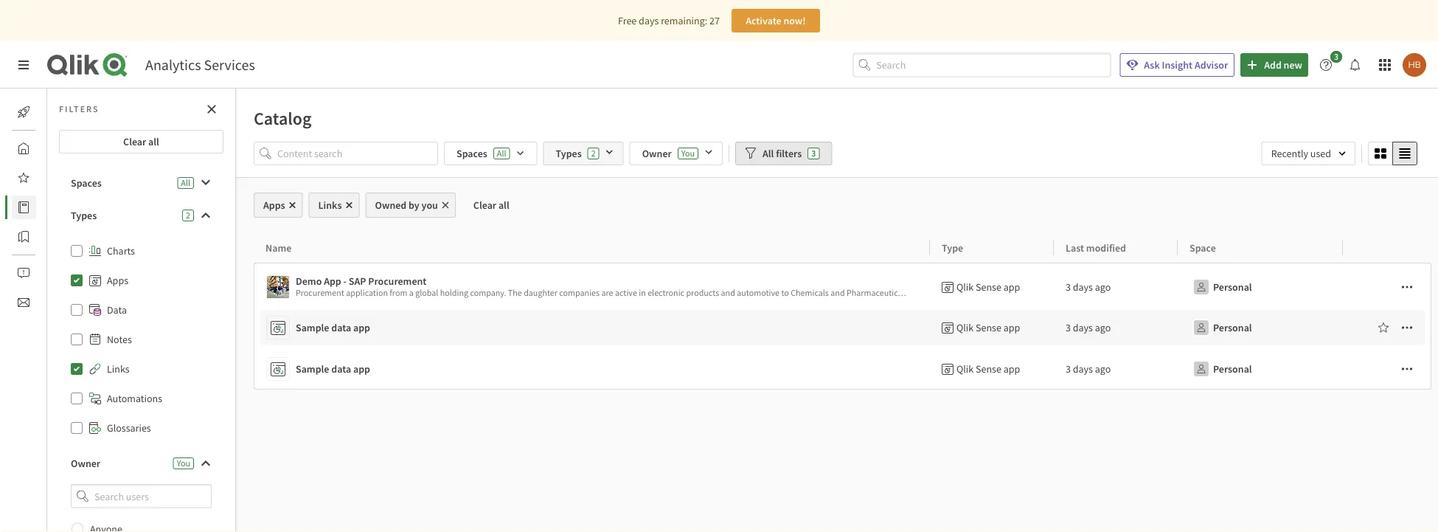 Task type: vqa. For each thing, say whether or not it's contained in the screenshot.
found
no



Task type: locate. For each thing, give the bounding box(es) containing it.
comes
[[956, 287, 980, 298]]

a left bw
[[1002, 287, 1006, 298]]

more actions image
[[1402, 281, 1414, 293]]

0 vertical spatial apps
[[263, 199, 285, 212]]

2 vertical spatial personal button
[[1190, 357, 1256, 381]]

1 horizontal spatial all
[[499, 199, 510, 212]]

in
[[639, 287, 646, 298]]

analytics
[[145, 56, 201, 74]]

0 horizontal spatial catalog
[[47, 201, 80, 214]]

3 qlik sense app cell from the top
[[931, 348, 1054, 390]]

personal cell
[[1178, 263, 1344, 307], [1178, 307, 1344, 348], [1178, 348, 1344, 390]]

a
[[409, 287, 414, 298], [1002, 287, 1006, 298]]

alerts image
[[18, 267, 30, 279]]

data
[[938, 287, 954, 298], [332, 321, 351, 334], [332, 362, 351, 376]]

0 vertical spatial sample
[[296, 321, 329, 334]]

2 inside filters "region"
[[592, 148, 596, 159]]

3 3 days ago from the top
[[1066, 362, 1112, 376]]

0 horizontal spatial links
[[107, 362, 130, 376]]

3 days ago cell for qlik sense app cell corresponding to 2nd 3 days ago "button" from the bottom of the page
[[1054, 307, 1178, 348]]

all
[[763, 147, 774, 160], [497, 148, 507, 159], [181, 177, 190, 189]]

2 from from the left
[[982, 287, 1000, 298]]

holding
[[440, 287, 469, 298]]

qlik sense app for qlik sense app cell associated with first 3 days ago "button"
[[957, 280, 1021, 294]]

sample for qlik sense app cell corresponding to 2nd 3 days ago "button" from the bottom of the page
[[296, 321, 329, 334]]

1 vertical spatial links
[[107, 362, 130, 376]]

0 vertical spatial qlik
[[957, 280, 974, 294]]

1 vertical spatial 3 days ago button
[[1066, 316, 1112, 339]]

type
[[942, 241, 964, 254]]

1 sample from the top
[[296, 321, 329, 334]]

2 vertical spatial 3 days ago
[[1066, 362, 1112, 376]]

3 days ago cell
[[1054, 263, 1178, 307], [1054, 307, 1178, 348], [1054, 348, 1178, 390]]

apps inside button
[[263, 199, 285, 212]]

cell up add to favorites "image"
[[1344, 263, 1433, 307]]

1 vertical spatial catalog
[[47, 201, 80, 214]]

spaces inside filters "region"
[[457, 147, 488, 160]]

1 vertical spatial sample data app button
[[266, 354, 925, 384]]

1 sense from the top
[[976, 280, 1002, 294]]

app
[[1004, 280, 1021, 294], [353, 321, 370, 334], [1004, 321, 1021, 334], [353, 362, 370, 376], [1004, 362, 1021, 376]]

qlik sense app cell
[[931, 263, 1054, 307], [931, 307, 1054, 348], [931, 348, 1054, 390]]

2 vertical spatial qlik sense app
[[957, 362, 1021, 376]]

1 3 days ago from the top
[[1066, 280, 1112, 294]]

2 a from the left
[[1002, 287, 1006, 298]]

1 vertical spatial clear all button
[[462, 193, 522, 218]]

personal cell for "3 days ago" cell related to 1st 3 days ago "button" from the bottom of the page qlik sense app cell
[[1178, 348, 1344, 390]]

clear all button right 'you'
[[462, 193, 522, 218]]

0 vertical spatial clear all button
[[59, 130, 224, 153]]

27
[[710, 14, 720, 27]]

days for qlik sense app cell corresponding to 2nd 3 days ago "button" from the bottom of the page
[[1074, 321, 1094, 334]]

types
[[556, 147, 582, 160], [71, 209, 97, 222]]

1 vertical spatial personal
[[1214, 321, 1253, 334]]

links right apps button
[[318, 199, 342, 212]]

personal button
[[1190, 275, 1256, 299], [1190, 316, 1256, 339], [1190, 357, 1256, 381]]

links
[[318, 199, 342, 212], [107, 362, 130, 376]]

1 vertical spatial owner
[[71, 457, 100, 470]]

space
[[1190, 241, 1217, 254]]

a left global
[[409, 287, 414, 298]]

1 horizontal spatial owner
[[642, 147, 672, 160]]

1 horizontal spatial you
[[682, 148, 695, 159]]

1 vertical spatial sample
[[296, 362, 329, 376]]

chemicals
[[791, 287, 829, 298]]

2
[[592, 148, 596, 159], [186, 210, 190, 221]]

alerts
[[47, 266, 72, 280]]

are
[[602, 287, 614, 298]]

sap left bw
[[1008, 287, 1022, 298]]

spaces
[[457, 147, 488, 160], [71, 176, 102, 190]]

collections image
[[18, 231, 30, 243]]

2 3 days ago cell from the top
[[1054, 307, 1178, 348]]

from
[[390, 287, 408, 298], [982, 287, 1000, 298]]

3 qlik sense app from the top
[[957, 362, 1021, 376]]

1 the from the left
[[508, 287, 522, 298]]

bw
[[1024, 287, 1036, 298]]

and right 'chemicals'
[[831, 287, 845, 298]]

3 personal cell from the top
[[1178, 348, 1344, 390]]

name
[[266, 241, 292, 254]]

alerts link
[[12, 261, 72, 285]]

None field
[[59, 484, 224, 508]]

sap right -
[[349, 275, 366, 288]]

the
[[508, 287, 522, 298], [922, 287, 936, 298]]

ask insight advisor button
[[1120, 53, 1235, 77]]

0 vertical spatial catalog
[[254, 107, 312, 129]]

1 vertical spatial 3 days ago
[[1066, 321, 1112, 334]]

sample data app button for qlik sense app cell corresponding to 2nd 3 days ago "button" from the bottom of the page
[[266, 313, 925, 342]]

0 vertical spatial 3 days ago button
[[1066, 275, 1112, 299]]

products
[[687, 287, 720, 298]]

0 vertical spatial clear
[[123, 135, 146, 148]]

2 vertical spatial data
[[332, 362, 351, 376]]

0 vertical spatial personal button
[[1190, 275, 1256, 299]]

1 horizontal spatial clear
[[474, 199, 497, 212]]

3 personal from the top
[[1214, 362, 1253, 376]]

apps up data
[[107, 274, 128, 287]]

3 days ago cell for 1st 3 days ago "button" from the bottom of the page qlik sense app cell
[[1054, 348, 1178, 390]]

0 horizontal spatial you
[[177, 458, 190, 469]]

remaining:
[[661, 14, 708, 27]]

0 vertical spatial types
[[556, 147, 582, 160]]

owner
[[642, 147, 672, 160], [71, 457, 100, 470]]

home
[[47, 142, 73, 155]]

recently
[[1272, 147, 1309, 160]]

sample for 1st 3 days ago "button" from the bottom of the page qlik sense app cell
[[296, 362, 329, 376]]

1 personal button from the top
[[1190, 275, 1256, 299]]

2 sample data app button from the top
[[266, 354, 925, 384]]

3 days ago for first 3 days ago "button"
[[1066, 280, 1112, 294]]

1 horizontal spatial links
[[318, 199, 342, 212]]

Recently used field
[[1262, 142, 1356, 165]]

2 personal from the top
[[1214, 321, 1253, 334]]

personal for 1st 3 days ago "button" from the bottom of the page's personal button
[[1214, 362, 1253, 376]]

0 horizontal spatial sap
[[349, 275, 366, 288]]

from right comes at right
[[982, 287, 1000, 298]]

0 horizontal spatial procurement
[[296, 287, 345, 298]]

clear all button
[[59, 130, 224, 153], [462, 193, 522, 218]]

1 cell from the top
[[1344, 263, 1433, 307]]

procurement
[[368, 275, 427, 288], [296, 287, 345, 298]]

1 qlik from the top
[[957, 280, 974, 294]]

3 3 days ago button from the top
[[1066, 357, 1112, 381]]

2 cell from the top
[[1344, 307, 1433, 348]]

0 vertical spatial qlik sense app
[[957, 280, 1021, 294]]

2 the from the left
[[922, 287, 936, 298]]

1 horizontal spatial from
[[982, 287, 1000, 298]]

1 horizontal spatial sap
[[1008, 287, 1022, 298]]

2 vertical spatial 3 days ago button
[[1066, 357, 1112, 381]]

cell down add to favorites "image"
[[1344, 348, 1433, 390]]

1 horizontal spatial apps
[[263, 199, 285, 212]]

3 personal button from the top
[[1190, 357, 1256, 381]]

0 vertical spatial all
[[148, 135, 159, 148]]

2 vertical spatial sense
[[976, 362, 1002, 376]]

1 ago from the top
[[1096, 280, 1112, 294]]

activate now! link
[[732, 9, 821, 32]]

1 vertical spatial all
[[499, 199, 510, 212]]

1 horizontal spatial a
[[1002, 287, 1006, 298]]

1 horizontal spatial all
[[497, 148, 507, 159]]

insight
[[1163, 58, 1193, 72]]

qlik sense app for 1st 3 days ago "button" from the bottom of the page qlik sense app cell
[[957, 362, 1021, 376]]

1 vertical spatial 2
[[186, 210, 190, 221]]

used
[[1311, 147, 1332, 160]]

app for qlik sense app cell associated with first 3 days ago "button"
[[1004, 280, 1021, 294]]

the right etc.
[[922, 287, 936, 298]]

1 qlik sense app from the top
[[957, 280, 1021, 294]]

procurement right -
[[368, 275, 427, 288]]

cell down more actions icon
[[1344, 307, 1433, 348]]

personal for personal button corresponding to 2nd 3 days ago "button" from the bottom of the page
[[1214, 321, 1253, 334]]

1 horizontal spatial types
[[556, 147, 582, 160]]

cell
[[1344, 263, 1433, 307], [1344, 307, 1433, 348], [1344, 348, 1433, 390]]

app for qlik sense app cell corresponding to 2nd 3 days ago "button" from the bottom of the page
[[1004, 321, 1021, 334]]

1 vertical spatial personal button
[[1190, 316, 1256, 339]]

application
[[346, 287, 388, 298]]

0 horizontal spatial clear all button
[[59, 130, 224, 153]]

0 vertical spatial spaces
[[457, 147, 488, 160]]

2 qlik sense app cell from the top
[[931, 307, 1054, 348]]

1 horizontal spatial spaces
[[457, 147, 488, 160]]

0 vertical spatial ago
[[1096, 280, 1112, 294]]

1 a from the left
[[409, 287, 414, 298]]

filters
[[59, 103, 99, 115]]

1 sample data app button from the top
[[266, 313, 925, 342]]

filters region
[[236, 139, 1439, 177]]

to
[[782, 287, 789, 298]]

you
[[682, 148, 695, 159], [177, 458, 190, 469]]

system.
[[1038, 287, 1066, 298]]

0 vertical spatial sample data app button
[[266, 313, 925, 342]]

last
[[1066, 241, 1085, 254]]

3 ago from the top
[[1096, 362, 1112, 376]]

0 horizontal spatial clear all
[[123, 135, 159, 148]]

charts
[[107, 244, 135, 258]]

sample data app button for 1st 3 days ago "button" from the bottom of the page qlik sense app cell
[[266, 354, 925, 384]]

clear all button down filters
[[59, 130, 224, 153]]

0 horizontal spatial a
[[409, 287, 414, 298]]

0 vertical spatial personal
[[1214, 280, 1253, 294]]

the left daughter in the left bottom of the page
[[508, 287, 522, 298]]

cell for the personal cell related to "3 days ago" cell related to 1st 3 days ago "button" from the bottom of the page qlik sense app cell
[[1344, 348, 1433, 390]]

0 vertical spatial you
[[682, 148, 695, 159]]

electronic
[[648, 287, 685, 298]]

2 3 days ago from the top
[[1066, 321, 1112, 334]]

1 vertical spatial data
[[332, 321, 351, 334]]

sample data app button
[[266, 313, 925, 342], [266, 354, 925, 384]]

1 horizontal spatial and
[[831, 287, 845, 298]]

1 horizontal spatial 2
[[592, 148, 596, 159]]

1 vertical spatial clear all
[[474, 199, 510, 212]]

qlik sense app
[[957, 280, 1021, 294], [957, 321, 1021, 334], [957, 362, 1021, 376]]

owned by you
[[375, 199, 438, 212]]

0 vertical spatial links
[[318, 199, 342, 212]]

apps
[[263, 199, 285, 212], [107, 274, 128, 287]]

qlik sense app cell for 1st 3 days ago "button" from the bottom of the page
[[931, 348, 1054, 390]]

1 personal from the top
[[1214, 280, 1253, 294]]

howard brown image
[[1404, 53, 1427, 77]]

free
[[618, 14, 637, 27]]

2 personal cell from the top
[[1178, 307, 1344, 348]]

2 personal button from the top
[[1190, 316, 1256, 339]]

sense for qlik sense app cell corresponding to 2nd 3 days ago "button" from the bottom of the page
[[976, 321, 1002, 334]]

1 qlik sense app cell from the top
[[931, 263, 1054, 307]]

sap
[[349, 275, 366, 288], [1008, 287, 1022, 298]]

advisor
[[1195, 58, 1229, 72]]

0 horizontal spatial from
[[390, 287, 408, 298]]

0 vertical spatial more actions image
[[1402, 322, 1414, 334]]

3 cell from the top
[[1344, 348, 1433, 390]]

0 vertical spatial owner
[[642, 147, 672, 160]]

1 vertical spatial more actions image
[[1402, 363, 1414, 375]]

and right 'products'
[[721, 287, 736, 298]]

1 personal cell from the top
[[1178, 263, 1344, 307]]

3
[[1335, 51, 1339, 62], [812, 148, 816, 159], [1066, 280, 1071, 294], [1066, 321, 1071, 334], [1066, 362, 1071, 376]]

1 vertical spatial qlik
[[957, 321, 974, 334]]

3 days ago for 1st 3 days ago "button" from the bottom of the page
[[1066, 362, 1112, 376]]

apps up name
[[263, 199, 285, 212]]

app
[[324, 275, 341, 288]]

days
[[639, 14, 659, 27], [1074, 280, 1094, 294], [1074, 321, 1094, 334], [1074, 362, 1094, 376]]

more actions image
[[1402, 322, 1414, 334], [1402, 363, 1414, 375]]

3 button
[[1315, 51, 1347, 77]]

favorites image
[[18, 172, 30, 184]]

owned by you button
[[366, 193, 456, 218]]

3 sense from the top
[[976, 362, 1002, 376]]

automotive
[[737, 287, 780, 298]]

3 days ago button
[[1066, 275, 1112, 299], [1066, 316, 1112, 339], [1066, 357, 1112, 381]]

2 sample from the top
[[296, 362, 329, 376]]

ago
[[1096, 280, 1112, 294], [1096, 321, 1112, 334], [1096, 362, 1112, 376]]

ago for 2nd 3 days ago "button" from the bottom of the page
[[1096, 321, 1112, 334]]

2 qlik from the top
[[957, 321, 974, 334]]

2 vertical spatial ago
[[1096, 362, 1112, 376]]

sample
[[296, 321, 329, 334], [296, 362, 329, 376]]

home link
[[12, 137, 73, 160]]

3 qlik from the top
[[957, 362, 974, 376]]

0 horizontal spatial apps
[[107, 274, 128, 287]]

clear all
[[123, 135, 159, 148], [474, 199, 510, 212]]

pharmaceutical
[[847, 287, 905, 298]]

1 vertical spatial sample data app
[[296, 362, 370, 376]]

all
[[148, 135, 159, 148], [499, 199, 510, 212]]

1 vertical spatial qlik sense app
[[957, 321, 1021, 334]]

by
[[409, 199, 420, 212]]

2 ago from the top
[[1096, 321, 1112, 334]]

catalog link
[[12, 196, 80, 219]]

2 qlik sense app from the top
[[957, 321, 1021, 334]]

3 inside dropdown button
[[1335, 51, 1339, 62]]

0 vertical spatial data
[[938, 287, 954, 298]]

0 horizontal spatial and
[[721, 287, 736, 298]]

1 vertical spatial sense
[[976, 321, 1002, 334]]

sense for 1st 3 days ago "button" from the bottom of the page qlik sense app cell
[[976, 362, 1002, 376]]

1 3 days ago cell from the top
[[1054, 263, 1178, 307]]

1 vertical spatial types
[[71, 209, 97, 222]]

0 horizontal spatial clear
[[123, 135, 146, 148]]

1 vertical spatial you
[[177, 458, 190, 469]]

qlik sense app image
[[267, 276, 289, 298]]

qlik sense app for qlik sense app cell corresponding to 2nd 3 days ago "button" from the bottom of the page
[[957, 321, 1021, 334]]

activate now!
[[746, 14, 806, 27]]

0 vertical spatial sample data app
[[296, 321, 370, 334]]

links down notes
[[107, 362, 130, 376]]

2 vertical spatial personal
[[1214, 362, 1253, 376]]

procurement right qlik sense app image
[[296, 287, 345, 298]]

0 vertical spatial sense
[[976, 280, 1002, 294]]

2 sense from the top
[[976, 321, 1002, 334]]

0 horizontal spatial 2
[[186, 210, 190, 221]]

add new
[[1265, 58, 1303, 72]]

1 vertical spatial spaces
[[71, 176, 102, 190]]

0 vertical spatial 2
[[592, 148, 596, 159]]

1 vertical spatial ago
[[1096, 321, 1112, 334]]

catalog
[[254, 107, 312, 129], [47, 201, 80, 214]]

1 horizontal spatial clear all button
[[462, 193, 522, 218]]

automations
[[107, 392, 162, 405]]

demo app - sap procurement procurement application from a global holding company. the daughter companies are active in electronic products and automotive to chemicals and pharmaceutical etc. the data comes from a sap bw system.
[[296, 275, 1066, 298]]

ask insight advisor
[[1145, 58, 1229, 72]]

add
[[1265, 58, 1282, 72]]

1 horizontal spatial the
[[922, 287, 936, 298]]

2 vertical spatial qlik
[[957, 362, 974, 376]]

now!
[[784, 14, 806, 27]]

clear
[[123, 135, 146, 148], [474, 199, 497, 212]]

from left global
[[390, 287, 408, 298]]

sense for qlik sense app cell associated with first 3 days ago "button"
[[976, 280, 1002, 294]]

0 vertical spatial 3 days ago
[[1066, 280, 1112, 294]]

open sidebar menu image
[[18, 59, 30, 71]]

2 more actions image from the top
[[1402, 363, 1414, 375]]

qlik
[[957, 280, 974, 294], [957, 321, 974, 334], [957, 362, 974, 376]]

3 3 days ago cell from the top
[[1054, 348, 1178, 390]]

1 sample data app from the top
[[296, 321, 370, 334]]

1 vertical spatial apps
[[107, 274, 128, 287]]

0 horizontal spatial the
[[508, 287, 522, 298]]

companies
[[560, 287, 600, 298]]

qlik for qlik sense app cell associated with first 3 days ago "button"
[[957, 280, 974, 294]]

personal
[[1214, 280, 1253, 294], [1214, 321, 1253, 334], [1214, 362, 1253, 376]]

1 3 days ago button from the top
[[1066, 275, 1112, 299]]

qlik for 1st 3 days ago "button" from the bottom of the page qlik sense app cell
[[957, 362, 974, 376]]

qlik for qlik sense app cell corresponding to 2nd 3 days ago "button" from the bottom of the page
[[957, 321, 974, 334]]



Task type: describe. For each thing, give the bounding box(es) containing it.
company.
[[470, 287, 507, 298]]

filters
[[776, 147, 802, 160]]

links inside button
[[318, 199, 342, 212]]

all filters
[[763, 147, 802, 160]]

add to favorites image
[[1378, 322, 1390, 334]]

2 sample data app from the top
[[296, 362, 370, 376]]

2 3 days ago button from the top
[[1066, 316, 1112, 339]]

personal button for first 3 days ago "button"
[[1190, 275, 1256, 299]]

3 inside filters "region"
[[812, 148, 816, 159]]

searchbar element
[[853, 53, 1112, 77]]

0 vertical spatial clear all
[[123, 135, 159, 148]]

0 horizontal spatial owner
[[71, 457, 100, 470]]

ago for 1st 3 days ago "button" from the bottom of the page
[[1096, 362, 1112, 376]]

Search users text field
[[92, 484, 194, 508]]

you
[[422, 199, 438, 212]]

personal cell for "3 days ago" cell for qlik sense app cell associated with first 3 days ago "button"
[[1178, 263, 1344, 307]]

personal button for 2nd 3 days ago "button" from the bottom of the page
[[1190, 316, 1256, 339]]

links button
[[309, 193, 360, 218]]

analytics services
[[145, 56, 255, 74]]

0 horizontal spatial spaces
[[71, 176, 102, 190]]

services
[[204, 56, 255, 74]]

personal button for 1st 3 days ago "button" from the bottom of the page
[[1190, 357, 1256, 381]]

you inside filters "region"
[[682, 148, 695, 159]]

ago for first 3 days ago "button"
[[1096, 280, 1112, 294]]

modified
[[1087, 241, 1127, 254]]

subscriptions image
[[18, 297, 30, 308]]

apps button
[[254, 193, 303, 218]]

3 for "3 days ago" cell related to qlik sense app cell corresponding to 2nd 3 days ago "button" from the bottom of the page
[[1066, 321, 1071, 334]]

last modified
[[1066, 241, 1127, 254]]

new
[[1284, 58, 1303, 72]]

add new button
[[1241, 53, 1309, 77]]

1 horizontal spatial procurement
[[368, 275, 427, 288]]

navigation pane element
[[0, 94, 80, 320]]

Content search text field
[[277, 142, 438, 165]]

qlik sense app cell for first 3 days ago "button"
[[931, 263, 1054, 307]]

owned
[[375, 199, 407, 212]]

qlik sense app cell for 2nd 3 days ago "button" from the bottom of the page
[[931, 307, 1054, 348]]

1 vertical spatial clear
[[474, 199, 497, 212]]

notes
[[107, 333, 132, 346]]

-
[[344, 275, 347, 288]]

data inside the demo app - sap procurement procurement application from a global holding company. the daughter companies are active in electronic products and automotive to chemicals and pharmaceutical etc. the data comes from a sap bw system.
[[938, 287, 954, 298]]

personal for personal button for first 3 days ago "button"
[[1214, 280, 1253, 294]]

0 horizontal spatial all
[[148, 135, 159, 148]]

cell for the personal cell corresponding to "3 days ago" cell for qlik sense app cell associated with first 3 days ago "button"
[[1344, 263, 1433, 307]]

2 horizontal spatial all
[[763, 147, 774, 160]]

ask
[[1145, 58, 1161, 72]]

demo
[[296, 275, 322, 288]]

glossaries
[[107, 421, 151, 435]]

3 for "3 days ago" cell related to 1st 3 days ago "button" from the bottom of the page qlik sense app cell
[[1066, 362, 1071, 376]]

3 days ago cell for qlik sense app cell associated with first 3 days ago "button"
[[1054, 263, 1178, 307]]

activate
[[746, 14, 782, 27]]

3 for "3 days ago" cell for qlik sense app cell associated with first 3 days ago "button"
[[1066, 280, 1071, 294]]

active
[[615, 287, 637, 298]]

data for 1st 3 days ago "button" from the bottom of the page qlik sense app cell
[[332, 362, 351, 376]]

etc.
[[907, 287, 920, 298]]

0 horizontal spatial types
[[71, 209, 97, 222]]

data for qlik sense app cell corresponding to 2nd 3 days ago "button" from the bottom of the page
[[332, 321, 351, 334]]

1 from from the left
[[390, 287, 408, 298]]

days for qlik sense app cell associated with first 3 days ago "button"
[[1074, 280, 1094, 294]]

Search text field
[[877, 53, 1112, 77]]

recently used
[[1272, 147, 1332, 160]]

1 and from the left
[[721, 287, 736, 298]]

global
[[416, 287, 439, 298]]

1 horizontal spatial clear all
[[474, 199, 510, 212]]

days for 1st 3 days ago "button" from the bottom of the page qlik sense app cell
[[1074, 362, 1094, 376]]

app for 1st 3 days ago "button" from the bottom of the page qlik sense app cell
[[1004, 362, 1021, 376]]

1 more actions image from the top
[[1402, 322, 1414, 334]]

1 horizontal spatial catalog
[[254, 107, 312, 129]]

0 horizontal spatial all
[[181, 177, 190, 189]]

catalog inside navigation pane "element"
[[47, 201, 80, 214]]

2 and from the left
[[831, 287, 845, 298]]

cell for "3 days ago" cell related to qlik sense app cell corresponding to 2nd 3 days ago "button" from the bottom of the page's the personal cell
[[1344, 307, 1433, 348]]

3 days ago for 2nd 3 days ago "button" from the bottom of the page
[[1066, 321, 1112, 334]]

switch view group
[[1369, 142, 1418, 165]]

getting started image
[[18, 106, 30, 118]]

types inside filters "region"
[[556, 147, 582, 160]]

analytics services element
[[145, 56, 255, 74]]

data
[[107, 303, 127, 317]]

daughter
[[524, 287, 558, 298]]

personal cell for "3 days ago" cell related to qlik sense app cell corresponding to 2nd 3 days ago "button" from the bottom of the page
[[1178, 307, 1344, 348]]

owner inside filters "region"
[[642, 147, 672, 160]]

free days remaining: 27
[[618, 14, 720, 27]]



